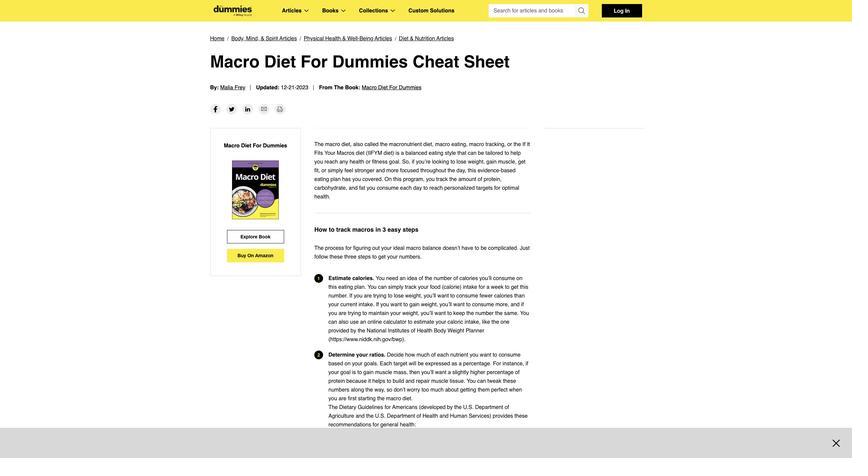 Task type: describe. For each thing, give the bounding box(es) containing it.
buy on amazon link
[[227, 249, 284, 262]]

you up maintain
[[381, 302, 389, 308]]

your up "protein"
[[329, 370, 339, 376]]

has
[[342, 176, 351, 182]]

macros
[[337, 150, 355, 156]]

physical
[[304, 36, 324, 42]]

the for dietary
[[329, 405, 338, 411]]

1 diet, from the left
[[342, 141, 352, 148]]

any
[[340, 159, 348, 165]]

you'll up estimate
[[421, 311, 433, 317]]

day
[[413, 185, 422, 191]]

0 vertical spatial number
[[434, 276, 452, 282]]

this up amount
[[468, 168, 476, 174]]

this up the number. at bottom left
[[329, 284, 337, 290]]

1 vertical spatial eating
[[315, 176, 329, 182]]

& for well-
[[342, 36, 346, 42]]

you right same.
[[520, 311, 530, 317]]

malia frey link
[[220, 85, 245, 91]]

if inside the macro diet, also called the macronutrient diet, macro eating, macro tracking, or the if it fits your macros diet (iifym diet) is a balanced eating style that can be tailored to help you reach any health or fitness goal. so, if you're looking to lose weight, gain muscle, get fit, or simply feel stronger and more focused throughout the day, this evidence-based eating plan has you covered. on this program, you track the amount of protein, carbohydrate, and fat you consume each day to reach personalized targets for optimal health.
[[412, 159, 415, 165]]

intake.
[[359, 302, 375, 308]]

(https://www.niddk.nih.gov/bwp).
[[329, 337, 406, 343]]

1 vertical spatial an
[[360, 319, 366, 325]]

your right out
[[381, 245, 392, 251]]

to left estimate
[[408, 319, 413, 325]]

keep
[[454, 311, 465, 317]]

macros
[[353, 226, 374, 233]]

build
[[393, 378, 404, 384]]

consume down fewer
[[472, 302, 494, 308]]

to right day
[[424, 185, 428, 191]]

consume inside the macro diet, also called the macronutrient diet, macro eating, macro tracking, or the if it fits your macros diet (iifym diet) is a balanced eating style that can be tailored to help you reach any health or fitness goal. so, if you're looking to lose weight, gain muscle, get fit, or simply feel stronger and more focused throughout the day, this evidence-based eating plan has you covered. on this program, you track the amount of protein, carbohydrate, and fat you consume each day to reach personalized targets for optimal health.
[[377, 185, 399, 191]]

the right from
[[334, 85, 344, 91]]

the down more,
[[495, 311, 503, 317]]

intake
[[463, 284, 478, 290]]

macro inside the process for figuring out your ideal macro balance doesn't have to be complicated. just follow these three steps to get your numbers.
[[406, 245, 421, 251]]

ideal
[[393, 245, 405, 251]]

0 horizontal spatial or
[[322, 168, 326, 174]]

0 vertical spatial are
[[364, 293, 372, 299]]

don't
[[394, 387, 406, 393]]

be inside the macro diet, also called the macronutrient diet, macro eating, macro tracking, or the if it fits your macros diet (iifym diet) is a balanced eating style that can be tailored to help you reach any health or fitness goal. so, if you're looking to lose weight, gain muscle, get fit, or simply feel stronger and more focused throughout the day, this evidence-based eating plan has you covered. on this program, you track the amount of protein, carbohydrate, and fat you consume each day to reach personalized targets for optimal health.
[[478, 150, 484, 156]]

open book categories image
[[341, 9, 346, 12]]

1 horizontal spatial muscle
[[431, 378, 449, 384]]

book
[[259, 234, 271, 240]]

them
[[478, 387, 490, 393]]

open article categories image
[[305, 9, 309, 12]]

1 vertical spatial on
[[248, 253, 254, 258]]

and inside "decide how much of each nutrient you want to consume based on your goals. each target will be expressed as a percentage. for instance, if your goal is to gain muscle mass, then you'll want a slightly higher percentage of protein because it helps to build and repair muscle tissue. you can tweak these numbers along the way, so don't worry too much about getting them perfect when you are first starting the macro diet."
[[406, 378, 415, 384]]

calculator
[[384, 319, 407, 325]]

protein
[[329, 378, 345, 384]]

diet & nutrition articles link
[[399, 34, 454, 43]]

caloric
[[448, 319, 463, 325]]

health
[[350, 159, 364, 165]]

covered.
[[363, 176, 383, 182]]

malia
[[220, 85, 233, 91]]

this down more
[[393, 176, 402, 182]]

agriculture
[[329, 413, 354, 419]]

the up personalized
[[450, 176, 457, 182]]

you down the throughout
[[426, 176, 435, 182]]

articles inside body, mind, & spirit articles link
[[280, 36, 297, 42]]

on for how to track macros in 3 easy steps
[[517, 276, 523, 282]]

consume up week
[[493, 276, 515, 282]]

simply inside you need an idea of the number of calories you'll consume on this eating plan. you can simply track your food (calorie) intake for a week to get this number. if you are trying to lose weight, you'll want to consume fewer calories than your current intake. if you want to gain weight, you'll want to consume more, and if you are trying to maintain your weight, you'll want to keep the number the same. you can also use an online calculator to estimate your caloric intake, like the one provided by the national institutes of health body weight planner (https://www.niddk.nih.gov/bwp).
[[388, 284, 404, 290]]

the down way,
[[377, 396, 385, 402]]

the down guidelines
[[366, 413, 374, 419]]

to left keep
[[448, 311, 452, 317]]

number.
[[329, 293, 348, 299]]

based inside "decide how much of each nutrient you want to consume based on your goals. each target will be expressed as a percentage. for instance, if your goal is to gain muscle mass, then you'll want a slightly higher percentage of protein because it helps to build and repair muscle tissue. you can tweak these numbers along the way, so don't worry too much about getting them perfect when you are first starting the macro diet."
[[329, 361, 343, 367]]

Search for articles and books text field
[[489, 4, 576, 17]]

your left food
[[418, 284, 429, 290]]

and left human
[[440, 413, 449, 419]]

for left americans
[[385, 405, 391, 411]]

of down estimate
[[411, 328, 416, 334]]

process
[[325, 245, 344, 251]]

just
[[520, 245, 530, 251]]

tailored
[[486, 150, 503, 156]]

diet & nutrition articles
[[399, 36, 454, 42]]

solutions
[[430, 8, 455, 14]]

gain inside you need an idea of the number of calories you'll consume on this eating plan. you can simply track your food (calorie) intake for a week to get this number. if you are trying to lose weight, you'll want to consume fewer calories than your current intake. if you want to gain weight, you'll want to consume more, and if you are trying to maintain your weight, you'll want to keep the number the same. you can also use an online calculator to estimate your caloric intake, like the one provided by the national institutes of health body weight planner (https://www.niddk.nih.gov/bwp).
[[410, 302, 420, 308]]

your down "ideal"
[[387, 254, 398, 260]]

and inside you need an idea of the number of calories you'll consume on this eating plan. you can simply track your food (calorie) intake for a week to get this number. if you are trying to lose weight, you'll want to consume fewer calories than your current intake. if you want to gain weight, you'll want to consume more, and if you are trying to maintain your weight, you'll want to keep the number the same. you can also use an online calculator to estimate your caloric intake, like the one provided by the national institutes of health body weight planner (https://www.niddk.nih.gov/bwp).
[[511, 302, 520, 308]]

carbohydrate,
[[315, 185, 347, 191]]

higher
[[471, 370, 486, 376]]

americans
[[392, 405, 418, 411]]

body
[[434, 328, 446, 334]]

explore
[[241, 234, 258, 240]]

1 vertical spatial or
[[366, 159, 371, 165]]

get inside the process for figuring out your ideal macro balance doesn't have to be complicated. just follow these three steps to get your numbers.
[[379, 254, 386, 260]]

0 vertical spatial trying
[[373, 293, 387, 299]]

is inside "decide how much of each nutrient you want to consume based on your goals. each target will be expressed as a percentage. for instance, if your goal is to gain muscle mass, then you'll want a slightly higher percentage of protein because it helps to build and repair muscle tissue. you can tweak these numbers along the way, so don't worry too much about getting them perfect when you are first starting the macro diet."
[[352, 370, 356, 376]]

calories.
[[353, 276, 374, 282]]

then
[[410, 370, 420, 376]]

0 horizontal spatial u.s.
[[375, 413, 386, 419]]

called
[[365, 141, 379, 148]]

2 horizontal spatial eating
[[429, 150, 444, 156]]

eating,
[[452, 141, 468, 148]]

can down need
[[378, 284, 387, 290]]

slightly
[[453, 370, 469, 376]]

of up (calorie)
[[454, 276, 458, 282]]

to right week
[[505, 284, 510, 290]]

gain inside "decide how much of each nutrient you want to consume based on your goals. each target will be expressed as a percentage. for instance, if your goal is to gain muscle mass, then you'll want a slightly higher percentage of protein because it helps to build and repair muscle tissue. you can tweak these numbers along the way, so don't worry too much about getting them perfect when you are first starting the macro diet."
[[364, 370, 374, 376]]

you down numbers
[[329, 396, 337, 402]]

to right have
[[475, 245, 480, 251]]

the up human
[[454, 405, 462, 411]]

be inside the process for figuring out your ideal macro balance doesn't have to be complicated. just follow these three steps to get your numbers.
[[481, 245, 487, 251]]

0 vertical spatial department
[[475, 405, 504, 411]]

1 horizontal spatial if
[[376, 302, 379, 308]]

want down food
[[438, 293, 449, 299]]

you right has at the left of page
[[353, 176, 361, 182]]

you down plan.
[[354, 293, 363, 299]]

0 vertical spatial reach
[[325, 159, 338, 165]]

you need an idea of the number of calories you'll consume on this eating plan. you can simply track your food (calorie) intake for a week to get this number. if you are trying to lose weight, you'll want to consume fewer calories than your current intake. if you want to gain weight, you'll want to consume more, and if you are trying to maintain your weight, you'll want to keep the number the same. you can also use an online calculator to estimate your caloric intake, like the one provided by the national institutes of health body weight planner (https://www.niddk.nih.gov/bwp).
[[329, 276, 530, 343]]

also inside you need an idea of the number of calories you'll consume on this eating plan. you can simply track your food (calorie) intake for a week to get this number. if you are trying to lose weight, you'll want to consume fewer calories than your current intake. if you want to gain weight, you'll want to consume more, and if you are trying to maintain your weight, you'll want to keep the number the same. you can also use an online calculator to estimate your caloric intake, like the one provided by the national institutes of health body weight planner (https://www.niddk.nih.gov/bwp).
[[339, 319, 349, 325]]

and left fat
[[349, 185, 358, 191]]

want up keep
[[454, 302, 465, 308]]

program,
[[403, 176, 425, 182]]

3 & from the left
[[410, 36, 414, 42]]

health:
[[400, 422, 416, 428]]

diet)
[[384, 150, 394, 156]]

the up food
[[425, 276, 432, 282]]

macronutrient
[[389, 141, 422, 148]]

more,
[[496, 302, 509, 308]]

1 horizontal spatial u.s.
[[463, 405, 474, 411]]

1 vertical spatial number
[[476, 311, 494, 317]]

to right how
[[329, 226, 335, 233]]

use
[[350, 319, 359, 325]]

track inside you need an idea of the number of calories you'll consume on this eating plan. you can simply track your food (calorie) intake for a week to get this number. if you are trying to lose weight, you'll want to consume fewer calories than your current intake. if you want to gain weight, you'll want to consume more, and if you are trying to maintain your weight, you'll want to keep the number the same. you can also use an online calculator to estimate your caloric intake, like the one provided by the national institutes of health body weight planner (https://www.niddk.nih.gov/bwp).
[[405, 284, 417, 290]]

the left day,
[[448, 168, 455, 174]]

to up percentage
[[493, 352, 498, 358]]

you'll down (calorie)
[[440, 302, 452, 308]]

guidelines
[[358, 405, 383, 411]]

like
[[482, 319, 490, 325]]

tracking,
[[486, 141, 506, 148]]

fits
[[315, 150, 323, 156]]

the dietary guidelines for americans (developed by the u.s. department of agriculture and the u.s. department of health and human services) provides these recommendations for general health:
[[329, 405, 528, 428]]

tweak
[[488, 378, 502, 384]]

your up body
[[436, 319, 446, 325]]

to up so
[[387, 378, 391, 384]]

you left need
[[376, 276, 385, 282]]

of down instance,
[[515, 370, 520, 376]]

macro inside "decide how much of each nutrient you want to consume based on your goals. each target will be expressed as a percentage. for instance, if your goal is to gain muscle mass, then you'll want a slightly higher percentage of protein because it helps to build and repair muscle tissue. you can tweak these numbers along the way, so don't worry too much about getting them perfect when you are first starting the macro diet."
[[386, 396, 401, 402]]

have
[[462, 245, 474, 251]]

also inside the macro diet, also called the macronutrient diet, macro eating, macro tracking, or the if it fits your macros diet (iifym diet) is a balanced eating style that can be tailored to help you reach any health or fitness goal. so, if you're looking to lose weight, gain muscle, get fit, or simply feel stronger and more focused throughout the day, this evidence-based eating plan has you covered. on this program, you track the amount of protein, carbohydrate, and fat you consume each day to reach personalized targets for optimal health.
[[353, 141, 363, 148]]

a inside you need an idea of the number of calories you'll consume on this eating plan. you can simply track your food (calorie) intake for a week to get this number. if you are trying to lose weight, you'll want to consume fewer calories than your current intake. if you want to gain weight, you'll want to consume more, and if you are trying to maintain your weight, you'll want to keep the number the same. you can also use an online calculator to estimate your caloric intake, like the one provided by the national institutes of health body weight planner (https://www.niddk.nih.gov/bwp).
[[487, 284, 490, 290]]

you down fits
[[315, 159, 323, 165]]

one
[[501, 319, 510, 325]]

based inside the macro diet, also called the macronutrient diet, macro eating, macro tracking, or the if it fits your macros diet (iifym diet) is a balanced eating style that can be tailored to help you reach any health or fitness goal. so, if you're looking to lose weight, gain muscle, get fit, or simply feel stronger and more focused throughout the day, this evidence-based eating plan has you covered. on this program, you track the amount of protein, carbohydrate, and fat you consume each day to reach personalized targets for optimal health.
[[501, 168, 516, 174]]

the up the help
[[514, 141, 521, 148]]

a inside the macro diet, also called the macronutrient diet, macro eating, macro tracking, or the if it fits your macros diet (iifym diet) is a balanced eating style that can be tailored to help you reach any health or fitness goal. so, if you're looking to lose weight, gain muscle, get fit, or simply feel stronger and more focused throughout the day, this evidence-based eating plan has you covered. on this program, you track the amount of protein, carbohydrate, and fat you consume each day to reach personalized targets for optimal health.
[[401, 150, 404, 156]]

health inside physical health & well-being articles link
[[325, 36, 341, 42]]

logo image
[[210, 5, 255, 16]]

3
[[383, 226, 386, 233]]

1 vertical spatial are
[[339, 311, 347, 317]]

a left the slightly
[[448, 370, 451, 376]]

articles inside diet & nutrition articles link
[[437, 36, 454, 42]]

you're
[[416, 159, 431, 165]]

instance,
[[503, 361, 524, 367]]

home link
[[210, 34, 225, 43]]

you'll down food
[[424, 293, 436, 299]]

decide
[[387, 352, 404, 358]]

macro right eating,
[[469, 141, 484, 148]]

more
[[387, 168, 399, 174]]

you down the number. at bottom left
[[329, 311, 337, 317]]

estimate calories.
[[329, 276, 376, 282]]

and down guidelines
[[356, 413, 365, 419]]

of right "idea"
[[419, 276, 424, 282]]

can up provided
[[329, 319, 337, 325]]

to up because
[[358, 370, 362, 376]]

of inside the macro diet, also called the macronutrient diet, macro eating, macro tracking, or the if it fits your macros diet (iifym diet) is a balanced eating style that can be tailored to help you reach any health or fitness goal. so, if you're looking to lose weight, gain muscle, get fit, or simply feel stronger and more focused throughout the day, this evidence-based eating plan has you covered. on this program, you track the amount of protein, carbohydrate, and fat you consume each day to reach personalized targets for optimal health.
[[478, 176, 483, 182]]

1 vertical spatial department
[[387, 413, 415, 419]]

your down the number. at bottom left
[[329, 302, 339, 308]]

numbers
[[329, 387, 350, 393]]

as
[[452, 361, 457, 367]]

to down need
[[388, 293, 393, 299]]

to down out
[[373, 254, 377, 260]]

sheet
[[464, 52, 510, 71]]

for inside "decide how much of each nutrient you want to consume based on your goals. each target will be expressed as a percentage. for instance, if your goal is to gain muscle mass, then you'll want a slightly higher percentage of protein because it helps to build and repair muscle tissue. you can tweak these numbers along the way, so don't worry too much about getting them perfect when you are first starting the macro diet."
[[493, 361, 501, 367]]

0 vertical spatial calories
[[460, 276, 478, 282]]

determine your ratios.
[[329, 352, 387, 358]]

2 diet, from the left
[[424, 141, 434, 148]]

1 vertical spatial if
[[350, 293, 353, 299]]

1 horizontal spatial an
[[400, 276, 406, 282]]

the up (https://www.niddk.nih.gov/bwp).
[[358, 328, 365, 334]]

want up percentage. at the bottom right
[[480, 352, 492, 358]]

lose inside the macro diet, also called the macronutrient diet, macro eating, macro tracking, or the if it fits your macros diet (iifym diet) is a balanced eating style that can be tailored to help you reach any health or fitness goal. so, if you're looking to lose weight, gain muscle, get fit, or simply feel stronger and more focused throughout the day, this evidence-based eating plan has you covered. on this program, you track the amount of protein, carbohydrate, and fat you consume each day to reach personalized targets for optimal health.
[[457, 159, 467, 165]]

0 vertical spatial much
[[417, 352, 430, 358]]

institutes
[[388, 328, 410, 334]]

a right as
[[459, 361, 462, 367]]

well-
[[348, 36, 360, 42]]

idea
[[407, 276, 418, 282]]

your down determine your ratios.
[[352, 361, 363, 367]]

buy
[[238, 253, 246, 258]]

of down (developed
[[417, 413, 421, 419]]

0 horizontal spatial trying
[[348, 311, 361, 317]]

to down intake
[[466, 302, 471, 308]]

balanced
[[406, 150, 428, 156]]

estimate
[[329, 276, 351, 282]]

the process for figuring out your ideal macro balance doesn't have to be complicated. just follow these three steps to get your numbers.
[[315, 245, 530, 260]]

balance
[[423, 245, 442, 251]]

decide how much of each nutrient you want to consume based on your goals. each target will be expressed as a percentage. for instance, if your goal is to gain muscle mass, then you'll want a slightly higher percentage of protein because it helps to build and repair muscle tissue. you can tweak these numbers along the way, so don't worry too much about getting them perfect when you are first starting the macro diet.
[[329, 352, 529, 402]]

lose inside you need an idea of the number of calories you'll consume on this eating plan. you can simply track your food (calorie) intake for a week to get this number. if you are trying to lose weight, you'll want to consume fewer calories than your current intake. if you want to gain weight, you'll want to consume more, and if you are trying to maintain your weight, you'll want to keep the number the same. you can also use an online calculator to estimate your caloric intake, like the one provided by the national institutes of health body weight planner (https://www.niddk.nih.gov/bwp).
[[394, 293, 404, 299]]

for left general
[[373, 422, 379, 428]]

0 horizontal spatial muscle
[[375, 370, 392, 376]]

1 horizontal spatial reach
[[430, 185, 443, 191]]

this up than
[[520, 284, 529, 290]]

and down fitness
[[376, 168, 385, 174]]

you'll up week
[[480, 276, 492, 282]]

you right plan.
[[368, 284, 377, 290]]

custom
[[409, 8, 429, 14]]

macro up the your
[[325, 141, 340, 148]]

are inside "decide how much of each nutrient you want to consume based on your goals. each target will be expressed as a percentage. for instance, if your goal is to gain muscle mass, then you'll want a slightly higher percentage of protein because it helps to build and repair muscle tissue. you can tweak these numbers along the way, so don't worry too much about getting them perfect when you are first starting the macro diet."
[[339, 396, 347, 402]]

custom solutions link
[[409, 6, 455, 15]]



Task type: vqa. For each thing, say whether or not it's contained in the screenshot.
&
yes



Task type: locate. For each thing, give the bounding box(es) containing it.
tab list
[[544, 128, 645, 129]]

health inside the dietary guidelines for americans (developed by the u.s. department of agriculture and the u.s. department of health and human services) provides these recommendations for general health:
[[423, 413, 438, 419]]

2 horizontal spatial if
[[526, 361, 529, 367]]

0 vertical spatial u.s.
[[463, 405, 474, 411]]

you up getting
[[467, 378, 476, 384]]

diet
[[356, 150, 365, 156]]

or up stronger
[[366, 159, 371, 165]]

if
[[523, 141, 526, 148], [350, 293, 353, 299], [376, 302, 379, 308]]

home
[[210, 36, 225, 42]]

if left the it
[[523, 141, 526, 148]]

macro for macro diet for dummies
[[224, 143, 240, 149]]

an right use
[[360, 319, 366, 325]]

1 vertical spatial track
[[336, 226, 351, 233]]

much
[[417, 352, 430, 358], [431, 387, 444, 393]]

day,
[[457, 168, 467, 174]]

the up agriculture
[[329, 405, 338, 411]]

your
[[381, 245, 392, 251], [387, 254, 398, 260], [418, 284, 429, 290], [329, 302, 339, 308], [391, 311, 401, 317], [436, 319, 446, 325], [356, 352, 368, 358], [352, 361, 363, 367], [329, 370, 339, 376]]

the
[[334, 85, 344, 91], [315, 141, 324, 148], [315, 245, 324, 251], [329, 405, 338, 411]]

0 vertical spatial each
[[400, 185, 412, 191]]

1 horizontal spatial number
[[476, 311, 494, 317]]

0 horizontal spatial each
[[400, 185, 412, 191]]

1 vertical spatial steps
[[358, 254, 371, 260]]

2 vertical spatial be
[[418, 361, 424, 367]]

tissue.
[[450, 378, 466, 384]]

1 horizontal spatial or
[[366, 159, 371, 165]]

1 vertical spatial gain
[[410, 302, 420, 308]]

1 vertical spatial trying
[[348, 311, 361, 317]]

2 horizontal spatial &
[[410, 36, 414, 42]]

0 horizontal spatial if
[[412, 159, 415, 165]]

it
[[527, 141, 530, 148]]

0 vertical spatial on
[[517, 276, 523, 282]]

mass,
[[394, 370, 408, 376]]

1 vertical spatial each
[[437, 352, 449, 358]]

a down macronutrient
[[401, 150, 404, 156]]

0 vertical spatial steps
[[403, 226, 419, 233]]

your up goals.
[[356, 352, 368, 358]]

each
[[400, 185, 412, 191], [437, 352, 449, 358]]

1 horizontal spatial on
[[385, 176, 392, 182]]

you right fat
[[367, 185, 376, 191]]

each left day
[[400, 185, 412, 191]]

track inside the macro diet, also called the macronutrient diet, macro eating, macro tracking, or the if it fits your macros diet (iifym diet) is a balanced eating style that can be tailored to help you reach any health or fitness goal. so, if you're looking to lose weight, gain muscle, get fit, or simply feel stronger and more focused throughout the day, this evidence-based eating plan has you covered. on this program, you track the amount of protein, carbohydrate, and fat you consume each day to reach personalized targets for optimal health.
[[436, 176, 448, 182]]

0 horizontal spatial much
[[417, 352, 430, 358]]

these inside the dietary guidelines for americans (developed by the u.s. department of agriculture and the u.s. department of health and human services) provides these recommendations for general health:
[[515, 413, 528, 419]]

2 vertical spatial are
[[339, 396, 347, 402]]

also up provided
[[339, 319, 349, 325]]

by down use
[[351, 328, 356, 334]]

book image image
[[232, 161, 279, 219]]

weight, inside the macro diet, also called the macronutrient diet, macro eating, macro tracking, or the if it fits your macros diet (iifym diet) is a balanced eating style that can be tailored to help you reach any health or fitness goal. so, if you're looking to lose weight, gain muscle, get fit, or simply feel stronger and more focused throughout the day, this evidence-based eating plan has you covered. on this program, you track the amount of protein, carbohydrate, and fat you consume each day to reach personalized targets for optimal health.
[[468, 159, 485, 165]]

0 horizontal spatial lose
[[394, 293, 404, 299]]

0 horizontal spatial gain
[[364, 370, 374, 376]]

1 vertical spatial be
[[481, 245, 487, 251]]

on for the process for figuring out your ideal macro balance doesn't have to be complicated. just follow these three steps to get your numbers.
[[345, 361, 351, 367]]

0 vertical spatial be
[[478, 150, 484, 156]]

consume up instance,
[[499, 352, 521, 358]]

health inside you need an idea of the number of calories you'll consume on this eating plan. you can simply track your food (calorie) intake for a week to get this number. if you are trying to lose weight, you'll want to consume fewer calories than your current intake. if you want to gain weight, you'll want to consume more, and if you are trying to maintain your weight, you'll want to keep the number the same. you can also use an online calculator to estimate your caloric intake, like the one provided by the national institutes of health body weight planner (https://www.niddk.nih.gov/bwp).
[[417, 328, 433, 334]]

the inside the macro diet, also called the macronutrient diet, macro eating, macro tracking, or the if it fits your macros diet (iifym diet) is a balanced eating style that can be tailored to help you reach any health or fitness goal. so, if you're looking to lose weight, gain muscle, get fit, or simply feel stronger and more focused throughout the day, this evidence-based eating plan has you covered. on this program, you track the amount of protein, carbohydrate, and fat you consume each day to reach personalized targets for optimal health.
[[315, 141, 324, 148]]

1 horizontal spatial on
[[517, 276, 523, 282]]

articles right 'being'
[[375, 36, 392, 42]]

fat
[[359, 185, 365, 191]]

1 vertical spatial these
[[503, 378, 516, 384]]

2 horizontal spatial or
[[508, 141, 512, 148]]

want up calculator
[[391, 302, 402, 308]]

target
[[394, 361, 408, 367]]

get
[[518, 159, 526, 165], [379, 254, 386, 260], [511, 284, 519, 290]]

of up provides
[[505, 405, 509, 411]]

follow
[[315, 254, 328, 260]]

21-
[[289, 85, 297, 91]]

1 vertical spatial if
[[521, 302, 524, 308]]

consume inside "decide how much of each nutrient you want to consume based on your goals. each target will be expressed as a percentage. for instance, if your goal is to gain muscle mass, then you'll want a slightly higher percentage of protein because it helps to build and repair muscle tissue. you can tweak these numbers along the way, so don't worry too much about getting them perfect when you are first starting the macro diet."
[[499, 352, 521, 358]]

lose
[[457, 159, 467, 165], [394, 293, 404, 299]]

eating
[[429, 150, 444, 156], [315, 176, 329, 182], [339, 284, 353, 290]]

dummies for macro diet for dummies cheat sheet
[[333, 52, 408, 71]]

collections
[[359, 8, 388, 14]]

on up than
[[517, 276, 523, 282]]

number
[[434, 276, 452, 282], [476, 311, 494, 317]]

1 horizontal spatial each
[[437, 352, 449, 358]]

eating inside you need an idea of the number of calories you'll consume on this eating plan. you can simply track your food (calorie) intake for a week to get this number. if you are trying to lose weight, you'll want to consume fewer calories than your current intake. if you want to gain weight, you'll want to consume more, and if you are trying to maintain your weight, you'll want to keep the number the same. you can also use an online calculator to estimate your caloric intake, like the one provided by the national institutes of health body weight planner (https://www.niddk.nih.gov/bwp).
[[339, 284, 353, 290]]

1 vertical spatial reach
[[430, 185, 443, 191]]

2 horizontal spatial track
[[436, 176, 448, 182]]

each inside "decide how much of each nutrient you want to consume based on your goals. each target will be expressed as a percentage. for instance, if your goal is to gain muscle mass, then you'll want a slightly higher percentage of protein because it helps to build and repair muscle tissue. you can tweak these numbers along the way, so don't worry too much about getting them perfect when you are first starting the macro diet."
[[437, 352, 449, 358]]

health down (developed
[[423, 413, 438, 419]]

the down it
[[366, 387, 373, 393]]

to
[[505, 150, 509, 156], [451, 159, 455, 165], [424, 185, 428, 191], [329, 226, 335, 233], [475, 245, 480, 251], [373, 254, 377, 260], [505, 284, 510, 290], [388, 293, 393, 299], [451, 293, 455, 299], [404, 302, 408, 308], [466, 302, 471, 308], [363, 311, 367, 317], [448, 311, 452, 317], [408, 319, 413, 325], [493, 352, 498, 358], [358, 370, 362, 376], [387, 378, 391, 384]]

body, mind, & spirit articles
[[231, 36, 297, 42]]

worry
[[407, 387, 420, 393]]

diet inside diet & nutrition articles link
[[399, 36, 409, 42]]

so
[[387, 387, 393, 393]]

planner
[[466, 328, 485, 334]]

book:
[[345, 85, 360, 91]]

2 vertical spatial if
[[376, 302, 379, 308]]

along
[[351, 387, 364, 393]]

0 vertical spatial eating
[[429, 150, 444, 156]]

articles left open article categories image
[[282, 8, 302, 14]]

for inside you need an idea of the number of calories you'll consume on this eating plan. you can simply track your food (calorie) intake for a week to get this number. if you are trying to lose weight, you'll want to consume fewer calories than your current intake. if you want to gain weight, you'll want to consume more, and if you are trying to maintain your weight, you'll want to keep the number the same. you can also use an online calculator to estimate your caloric intake, like the one provided by the national institutes of health body weight planner (https://www.niddk.nih.gov/bwp).
[[479, 284, 485, 290]]

1 vertical spatial dummies
[[399, 85, 422, 91]]

based down muscle,
[[501, 168, 516, 174]]

& left well- at the top left of page
[[342, 36, 346, 42]]

these inside "decide how much of each nutrient you want to consume based on your goals. each target will be expressed as a percentage. for instance, if your goal is to gain muscle mass, then you'll want a slightly higher percentage of protein because it helps to build and repair muscle tissue. you can tweak these numbers along the way, so don't worry too much about getting them perfect when you are first starting the macro diet."
[[503, 378, 516, 384]]

1 horizontal spatial department
[[475, 405, 504, 411]]

0 horizontal spatial diet,
[[342, 141, 352, 148]]

macro
[[325, 141, 340, 148], [435, 141, 450, 148], [469, 141, 484, 148], [406, 245, 421, 251], [386, 396, 401, 402]]

macro up style
[[435, 141, 450, 148]]

if down than
[[521, 302, 524, 308]]

get down the help
[[518, 159, 526, 165]]

week
[[491, 284, 504, 290]]

if inside "decide how much of each nutrient you want to consume based on your goals. each target will be expressed as a percentage. for instance, if your goal is to gain muscle mass, then you'll want a slightly higher percentage of protein because it helps to build and repair muscle tissue. you can tweak these numbers along the way, so don't worry too much about getting them perfect when you are first starting the macro diet."
[[526, 361, 529, 367]]

for inside the macro diet, also called the macronutrient diet, macro eating, macro tracking, or the if it fits your macros diet (iifym diet) is a balanced eating style that can be tailored to help you reach any health or fitness goal. so, if you're looking to lose weight, gain muscle, get fit, or simply feel stronger and more focused throughout the day, this evidence-based eating plan has you covered. on this program, you track the amount of protein, carbohydrate, and fat you consume each day to reach personalized targets for optimal health.
[[494, 185, 501, 191]]

you'll inside "decide how much of each nutrient you want to consume based on your goals. each target will be expressed as a percentage. for instance, if your goal is to gain muscle mass, then you'll want a slightly higher percentage of protein because it helps to build and repair muscle tissue. you can tweak these numbers along the way, so don't worry too much about getting them perfect when you are first starting the macro diet."
[[422, 370, 434, 376]]

2 horizontal spatial if
[[523, 141, 526, 148]]

of up expressed
[[431, 352, 436, 358]]

0 vertical spatial get
[[518, 159, 526, 165]]

2023
[[297, 85, 309, 91]]

cookie consent banner dialog
[[0, 434, 853, 458]]

1 horizontal spatial &
[[342, 36, 346, 42]]

for inside the process for figuring out your ideal macro balance doesn't have to be complicated. just follow these three steps to get your numbers.
[[346, 245, 352, 251]]

on inside you need an idea of the number of calories you'll consume on this eating plan. you can simply track your food (calorie) intake for a week to get this number. if you are trying to lose weight, you'll want to consume fewer calories than your current intake. if you want to gain weight, you'll want to consume more, and if you are trying to maintain your weight, you'll want to keep the number the same. you can also use an online calculator to estimate your caloric intake, like the one provided by the national institutes of health body weight planner (https://www.niddk.nih.gov/bwp).
[[517, 276, 523, 282]]

0 horizontal spatial &
[[261, 36, 264, 42]]

you up percentage. at the bottom right
[[470, 352, 479, 358]]

macro for macro diet for dummies cheat sheet
[[210, 52, 260, 71]]

be inside "decide how much of each nutrient you want to consume based on your goals. each target will be expressed as a percentage. for instance, if your goal is to gain muscle mass, then you'll want a slightly higher percentage of protein because it helps to build and repair muscle tissue. you can tweak these numbers along the way, so don't worry too much about getting them perfect when you are first starting the macro diet."
[[418, 361, 424, 367]]

1 horizontal spatial based
[[501, 168, 516, 174]]

goals.
[[364, 361, 379, 367]]

determine
[[329, 352, 355, 358]]

0 vertical spatial health
[[325, 36, 341, 42]]

track left 'macros' in the left of the page
[[336, 226, 351, 233]]

gain inside the macro diet, also called the macronutrient diet, macro eating, macro tracking, or the if it fits your macros diet (iifym diet) is a balanced eating style that can be tailored to help you reach any health or fitness goal. so, if you're looking to lose weight, gain muscle, get fit, or simply feel stronger and more focused throughout the day, this evidence-based eating plan has you covered. on this program, you track the amount of protein, carbohydrate, and fat you consume each day to reach personalized targets for optimal health.
[[487, 159, 497, 165]]

stronger
[[355, 168, 375, 174]]

also up diet
[[353, 141, 363, 148]]

for up three
[[346, 245, 352, 251]]

need
[[386, 276, 398, 282]]

department up services)
[[475, 405, 504, 411]]

the for process
[[315, 245, 324, 251]]

from
[[319, 85, 333, 91]]

0 horizontal spatial is
[[352, 370, 356, 376]]

(developed
[[419, 405, 446, 411]]

to up muscle,
[[505, 150, 509, 156]]

targets
[[477, 185, 493, 191]]

expressed
[[426, 361, 450, 367]]

goal
[[341, 370, 351, 376]]

0 horizontal spatial eating
[[315, 176, 329, 182]]

doesn't
[[443, 245, 460, 251]]

if inside you need an idea of the number of calories you'll consume on this eating plan. you can simply track your food (calorie) intake for a week to get this number. if you are trying to lose weight, you'll want to consume fewer calories than your current intake. if you want to gain weight, you'll want to consume more, and if you are trying to maintain your weight, you'll want to keep the number the same. you can also use an online calculator to estimate your caloric intake, like the one provided by the national institutes of health body weight planner (https://www.niddk.nih.gov/bwp).
[[521, 302, 524, 308]]

2 vertical spatial get
[[511, 284, 519, 290]]

1 vertical spatial u.s.
[[375, 413, 386, 419]]

the up diet)
[[380, 141, 388, 148]]

12-
[[281, 85, 289, 91]]

macro diet for dummies
[[224, 143, 287, 149]]

and up same.
[[511, 302, 520, 308]]

explore book
[[241, 234, 271, 240]]

each
[[380, 361, 392, 367]]

simply down need
[[388, 284, 404, 290]]

starting
[[358, 396, 376, 402]]

much right too
[[431, 387, 444, 393]]

estimate
[[414, 319, 434, 325]]

out
[[373, 245, 380, 251]]

0 horizontal spatial simply
[[328, 168, 343, 174]]

0 vertical spatial muscle
[[375, 370, 392, 376]]

complicated.
[[488, 245, 519, 251]]

consume down intake
[[457, 293, 478, 299]]

2 vertical spatial if
[[526, 361, 529, 367]]

by inside the dietary guidelines for americans (developed by the u.s. department of agriculture and the u.s. department of health and human services) provides these recommendations for general health:
[[447, 405, 453, 411]]

can inside the macro diet, also called the macronutrient diet, macro eating, macro tracking, or the if it fits your macros diet (iifym diet) is a balanced eating style that can be tailored to help you reach any health or fitness goal. so, if you're looking to lose weight, gain muscle, get fit, or simply feel stronger and more focused throughout the day, this evidence-based eating plan has you covered. on this program, you track the amount of protein, carbohydrate, and fat you consume each day to reach personalized targets for optimal health.
[[468, 150, 477, 156]]

(calorie)
[[442, 284, 462, 290]]

diet
[[399, 36, 409, 42], [264, 52, 296, 71], [378, 85, 388, 91], [241, 143, 251, 149]]

helps
[[373, 378, 385, 384]]

1 horizontal spatial gain
[[410, 302, 420, 308]]

track down the throughout
[[436, 176, 448, 182]]

1 vertical spatial get
[[379, 254, 386, 260]]

& for spirit
[[261, 36, 264, 42]]

group
[[489, 4, 589, 17]]

want up body
[[435, 311, 446, 317]]

1 vertical spatial calories
[[495, 293, 513, 299]]

articles right nutrition at the top of page
[[437, 36, 454, 42]]

want down expressed
[[435, 370, 447, 376]]

u.s. up human
[[463, 405, 474, 411]]

by inside you need an idea of the number of calories you'll consume on this eating plan. you can simply track your food (calorie) intake for a week to get this number. if you are trying to lose weight, you'll want to consume fewer calories than your current intake. if you want to gain weight, you'll want to consume more, and if you are trying to maintain your weight, you'll want to keep the number the same. you can also use an online calculator to estimate your caloric intake, like the one provided by the national institutes of health body weight planner (https://www.niddk.nih.gov/bwp).
[[351, 328, 356, 334]]

looking
[[432, 159, 449, 165]]

much right how
[[417, 352, 430, 358]]

to up calculator
[[404, 302, 408, 308]]

these right provides
[[515, 413, 528, 419]]

trying
[[373, 293, 387, 299], [348, 311, 361, 317]]

this
[[468, 168, 476, 174], [393, 176, 402, 182], [329, 284, 337, 290], [520, 284, 529, 290]]

each inside the macro diet, also called the macronutrient diet, macro eating, macro tracking, or the if it fits your macros diet (iifym diet) is a balanced eating style that can be tailored to help you reach any health or fitness goal. so, if you're looking to lose weight, gain muscle, get fit, or simply feel stronger and more focused throughout the day, this evidence-based eating plan has you covered. on this program, you track the amount of protein, carbohydrate, and fat you consume each day to reach personalized targets for optimal health.
[[400, 185, 412, 191]]

articles inside physical health & well-being articles link
[[375, 36, 392, 42]]

to down (calorie)
[[451, 293, 455, 299]]

macro diet for dummies link
[[362, 85, 422, 91]]

0 vertical spatial lose
[[457, 159, 467, 165]]

get inside you need an idea of the number of calories you'll consume on this eating plan. you can simply track your food (calorie) intake for a week to get this number. if you are trying to lose weight, you'll want to consume fewer calories than your current intake. if you want to gain weight, you'll want to consume more, and if you are trying to maintain your weight, you'll want to keep the number the same. you can also use an online calculator to estimate your caloric intake, like the one provided by the national institutes of health body weight planner (https://www.niddk.nih.gov/bwp).
[[511, 284, 519, 290]]

these
[[330, 254, 343, 260], [503, 378, 516, 384], [515, 413, 528, 419]]

1 horizontal spatial calories
[[495, 293, 513, 299]]

lose down need
[[394, 293, 404, 299]]

plan
[[331, 176, 341, 182]]

0 vertical spatial by
[[351, 328, 356, 334]]

0 horizontal spatial number
[[434, 276, 452, 282]]

eating up looking
[[429, 150, 444, 156]]

updated:
[[256, 85, 280, 91]]

spirit
[[266, 36, 278, 42]]

for
[[494, 185, 501, 191], [346, 245, 352, 251], [479, 284, 485, 290], [385, 405, 391, 411], [373, 422, 379, 428]]

on inside the macro diet, also called the macronutrient diet, macro eating, macro tracking, or the if it fits your macros diet (iifym diet) is a balanced eating style that can be tailored to help you reach any health or fitness goal. so, if you're looking to lose weight, gain muscle, get fit, or simply feel stronger and more focused throughout the day, this evidence-based eating plan has you covered. on this program, you track the amount of protein, carbohydrate, and fat you consume each day to reach personalized targets for optimal health.
[[385, 176, 392, 182]]

optimal
[[502, 185, 520, 191]]

0 horizontal spatial track
[[336, 226, 351, 233]]

or right fit,
[[322, 168, 326, 174]]

& left nutrition at the top of page
[[410, 36, 414, 42]]

when
[[509, 387, 522, 393]]

in
[[376, 226, 381, 233]]

1 horizontal spatial track
[[405, 284, 417, 290]]

simply up plan
[[328, 168, 343, 174]]

to down style
[[451, 159, 455, 165]]

reach down the throughout
[[430, 185, 443, 191]]

1 vertical spatial based
[[329, 361, 343, 367]]

0 horizontal spatial steps
[[358, 254, 371, 260]]

the up intake,
[[467, 311, 474, 317]]

personalized
[[445, 185, 475, 191]]

can right that
[[468, 150, 477, 156]]

0 horizontal spatial reach
[[325, 159, 338, 165]]

simply inside the macro diet, also called the macronutrient diet, macro eating, macro tracking, or the if it fits your macros diet (iifym diet) is a balanced eating style that can be tailored to help you reach any health or fitness goal. so, if you're looking to lose weight, gain muscle, get fit, or simply feel stronger and more focused throughout the day, this evidence-based eating plan has you covered. on this program, you track the amount of protein, carbohydrate, and fat you consume each day to reach personalized targets for optimal health.
[[328, 168, 343, 174]]

figuring
[[353, 245, 371, 251]]

perfect
[[491, 387, 508, 393]]

0 vertical spatial macro
[[210, 52, 260, 71]]

1 horizontal spatial simply
[[388, 284, 404, 290]]

0 vertical spatial gain
[[487, 159, 497, 165]]

a up fewer
[[487, 284, 490, 290]]

1 vertical spatial also
[[339, 319, 349, 325]]

2 vertical spatial health
[[423, 413, 438, 419]]

buy on amazon
[[238, 253, 274, 258]]

focused
[[400, 168, 419, 174]]

goal.
[[389, 159, 401, 165]]

the inside the dietary guidelines for americans (developed by the u.s. department of agriculture and the u.s. department of health and human services) provides these recommendations for general health:
[[329, 405, 338, 411]]

if inside the macro diet, also called the macronutrient diet, macro eating, macro tracking, or the if it fits your macros diet (iifym diet) is a balanced eating style that can be tailored to help you reach any health or fitness goal. so, if you're looking to lose weight, gain muscle, get fit, or simply feel stronger and more focused throughout the day, this evidence-based eating plan has you covered. on this program, you track the amount of protein, carbohydrate, and fat you consume each day to reach personalized targets for optimal health.
[[523, 141, 526, 148]]

steps inside the process for figuring out your ideal macro balance doesn't have to be complicated. just follow these three steps to get your numbers.
[[358, 254, 371, 260]]

will
[[409, 361, 417, 367]]

are down numbers
[[339, 396, 347, 402]]

0 horizontal spatial on
[[345, 361, 351, 367]]

your up calculator
[[391, 311, 401, 317]]

1 & from the left
[[261, 36, 264, 42]]

u.s.
[[463, 405, 474, 411], [375, 413, 386, 419]]

recommendations
[[329, 422, 371, 428]]

macro down so
[[386, 396, 401, 402]]

diet, up balanced
[[424, 141, 434, 148]]

is inside the macro diet, also called the macronutrient diet, macro eating, macro tracking, or the if it fits your macros diet (iifym diet) is a balanced eating style that can be tailored to help you reach any health or fitness goal. so, if you're looking to lose weight, gain muscle, get fit, or simply feel stronger and more focused throughout the day, this evidence-based eating plan has you covered. on this program, you track the amount of protein, carbohydrate, and fat you consume each day to reach personalized targets for optimal health.
[[396, 150, 400, 156]]

diet, up macros
[[342, 141, 352, 148]]

is right goal
[[352, 370, 356, 376]]

2 horizontal spatial gain
[[487, 159, 497, 165]]

0 vertical spatial on
[[385, 176, 392, 182]]

0 vertical spatial if
[[412, 159, 415, 165]]

get inside the macro diet, also called the macronutrient diet, macro eating, macro tracking, or the if it fits your macros diet (iifym diet) is a balanced eating style that can be tailored to help you reach any health or fitness goal. so, if you're looking to lose weight, gain muscle, get fit, or simply feel stronger and more focused throughout the day, this evidence-based eating plan has you covered. on this program, you track the amount of protein, carbohydrate, and fat you consume each day to reach personalized targets for optimal health.
[[518, 159, 526, 165]]

human
[[450, 413, 468, 419]]

0 vertical spatial dummies
[[333, 52, 408, 71]]

get down out
[[379, 254, 386, 260]]

that
[[458, 150, 467, 156]]

0 vertical spatial or
[[508, 141, 512, 148]]

0 vertical spatial an
[[400, 276, 406, 282]]

these down process
[[330, 254, 343, 260]]

style
[[445, 150, 456, 156]]

1 vertical spatial on
[[345, 361, 351, 367]]

0 vertical spatial these
[[330, 254, 343, 260]]

1 horizontal spatial also
[[353, 141, 363, 148]]

the inside the process for figuring out your ideal macro balance doesn't have to be complicated. just follow these three steps to get your numbers.
[[315, 245, 324, 251]]

1 horizontal spatial diet,
[[424, 141, 434, 148]]

2 vertical spatial dummies
[[263, 143, 287, 149]]

u.s. up general
[[375, 413, 386, 419]]

0 horizontal spatial by
[[351, 328, 356, 334]]

2 & from the left
[[342, 36, 346, 42]]

current
[[341, 302, 357, 308]]

or
[[508, 141, 512, 148], [366, 159, 371, 165], [322, 168, 326, 174]]

0 vertical spatial track
[[436, 176, 448, 182]]

consume down the covered.
[[377, 185, 399, 191]]

if up current
[[350, 293, 353, 299]]

gain
[[487, 159, 497, 165], [410, 302, 420, 308], [364, 370, 374, 376]]

the right like
[[492, 319, 499, 325]]

number up like
[[476, 311, 494, 317]]

health down estimate
[[417, 328, 433, 334]]

the for macro
[[315, 141, 324, 148]]

0 vertical spatial is
[[396, 150, 400, 156]]

or up the help
[[508, 141, 512, 148]]

you inside "decide how much of each nutrient you want to consume based on your goals. each target will be expressed as a percentage. for instance, if your goal is to gain muscle mass, then you'll want a slightly higher percentage of protein because it helps to build and repair muscle tissue. you can tweak these numbers along the way, so don't worry too much about getting them perfect when you are first starting the macro diet."
[[467, 378, 476, 384]]

explore book link
[[227, 230, 284, 244]]

if
[[412, 159, 415, 165], [521, 302, 524, 308], [526, 361, 529, 367]]

log
[[614, 7, 624, 14]]

can inside "decide how much of each nutrient you want to consume based on your goals. each target will be expressed as a percentage. for instance, if your goal is to gain muscle mass, then you'll want a slightly higher percentage of protein because it helps to build and repair muscle tissue. you can tweak these numbers along the way, so don't worry too much about getting them perfect when you are first starting the macro diet."
[[478, 378, 486, 384]]

1 vertical spatial macro
[[362, 85, 377, 91]]

evidence-
[[478, 168, 501, 174]]

you'll up repair
[[422, 370, 434, 376]]

1 vertical spatial much
[[431, 387, 444, 393]]

1 vertical spatial is
[[352, 370, 356, 376]]

fewer
[[480, 293, 493, 299]]

1 horizontal spatial much
[[431, 387, 444, 393]]

the up the follow
[[315, 245, 324, 251]]

body, mind, & spirit articles link
[[231, 34, 297, 43]]

0 vertical spatial simply
[[328, 168, 343, 174]]

same.
[[504, 311, 519, 317]]

on down more
[[385, 176, 392, 182]]

dummies for macro diet for dummies
[[263, 143, 287, 149]]

online
[[368, 319, 382, 325]]

these inside the process for figuring out your ideal macro balance doesn't have to be complicated. just follow these three steps to get your numbers.
[[330, 254, 343, 260]]

to down intake.
[[363, 311, 367, 317]]

can
[[468, 150, 477, 156], [378, 284, 387, 290], [329, 319, 337, 325], [478, 378, 486, 384]]

track down "idea"
[[405, 284, 417, 290]]

open collections list image
[[391, 9, 395, 12]]

1 horizontal spatial steps
[[403, 226, 419, 233]]

on inside "decide how much of each nutrient you want to consume based on your goals. each target will be expressed as a percentage. for instance, if your goal is to gain muscle mass, then you'll want a slightly higher percentage of protein because it helps to build and repair muscle tissue. you can tweak these numbers along the way, so don't worry too much about getting them perfect when you are first starting the macro diet."
[[345, 361, 351, 367]]

1 vertical spatial by
[[447, 405, 453, 411]]



